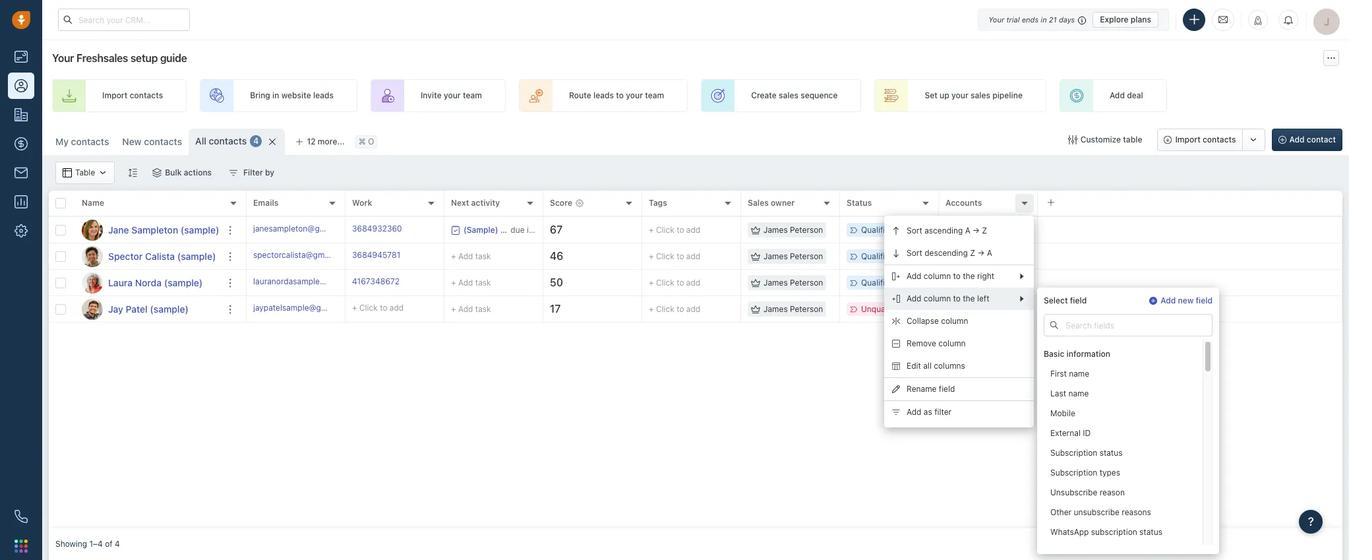 Task type: vqa. For each thing, say whether or not it's contained in the screenshot.
'3 more...'
no



Task type: describe. For each thing, give the bounding box(es) containing it.
james peterson for 46
[[764, 251, 824, 261]]

12 more...
[[307, 137, 345, 146]]

sampleton
[[132, 224, 178, 235]]

subscription for subscription types
[[1051, 468, 1098, 478]]

select
[[1044, 296, 1068, 305]]

accounts
[[946, 198, 983, 208]]

sales owner
[[748, 198, 795, 208]]

peterson for 46
[[790, 251, 824, 261]]

press space to select this row. row containing laura norda (sample)
[[49, 270, 247, 296]]

first
[[1051, 369, 1067, 379]]

add for add deal
[[1110, 91, 1125, 101]]

menu containing sort ascending a → z
[[885, 216, 1034, 428]]

filter by button
[[220, 162, 283, 184]]

create sales sequence link
[[701, 79, 862, 112]]

1 horizontal spatial in
[[1041, 15, 1047, 23]]

3684945781
[[352, 250, 401, 260]]

emails
[[253, 198, 279, 208]]

(sample) up "right"
[[983, 251, 1016, 261]]

unsubscribe
[[1074, 508, 1120, 517]]

container_wx8msf4aqz5i3rn1 image inside filter by button
[[229, 168, 238, 177]]

qualified for 67
[[862, 225, 895, 235]]

collapse
[[907, 316, 939, 326]]

reason
[[1100, 488, 1125, 498]]

calista
[[145, 250, 175, 262]]

remove column menu item
[[885, 333, 1034, 355]]

edit all columns menu item
[[885, 355, 1034, 377]]

grid containing 67
[[49, 189, 1343, 528]]

route leads to your team
[[569, 91, 664, 101]]

46
[[550, 250, 564, 262]]

as
[[924, 407, 933, 417]]

add as filter
[[907, 407, 952, 417]]

freshworks switcher image
[[15, 540, 28, 553]]

bulk
[[165, 168, 182, 177]]

jay
[[108, 303, 123, 314]]

task for 46
[[476, 251, 491, 261]]

all contacts 4
[[195, 135, 259, 146]]

1 sales from the left
[[779, 91, 799, 101]]

spector calista (sample)
[[108, 250, 216, 262]]

→ for z
[[973, 226, 980, 236]]

press space to select this row. row containing jay patel (sample)
[[49, 296, 247, 323]]

+ click to add for 67
[[649, 225, 701, 235]]

sort ascending a → z menu item
[[885, 220, 1034, 242]]

press space to select this row. row containing 17
[[247, 296, 1343, 323]]

4167348672 link
[[352, 276, 400, 290]]

james peterson for 67
[[764, 225, 824, 235]]

import contacts group
[[1158, 129, 1266, 151]]

techcave (sample)
[[946, 251, 1016, 261]]

sort descending z → a menu item
[[885, 242, 1034, 265]]

(sample) for acme inc (sample)
[[983, 278, 1015, 288]]

add deal link
[[1060, 79, 1168, 112]]

a inside "menu item"
[[987, 248, 993, 258]]

container_wx8msf4aqz5i3rn1 image inside bulk actions button
[[153, 168, 162, 177]]

4 inside all contacts 4
[[254, 136, 259, 146]]

all
[[924, 361, 932, 371]]

janesampleton@gmail.com
[[253, 224, 353, 233]]

click for 67
[[656, 225, 675, 235]]

name for first name
[[1070, 369, 1090, 379]]

cell for 67
[[1038, 217, 1343, 243]]

status for sms subscription status
[[1119, 547, 1142, 557]]

a inside menu item
[[966, 226, 971, 236]]

team inside 'link'
[[645, 91, 664, 101]]

widgetz.io
[[946, 225, 986, 235]]

send email image
[[1219, 14, 1228, 25]]

filter
[[935, 407, 952, 417]]

sort for sort descending z → a
[[907, 248, 923, 258]]

last
[[1051, 389, 1067, 399]]

(sample) for laura norda (sample)
[[164, 277, 203, 288]]

types
[[1100, 468, 1121, 478]]

(sample) up techcave (sample)
[[988, 225, 1021, 235]]

12
[[307, 137, 316, 146]]

my contacts
[[55, 136, 109, 147]]

invite your team
[[421, 91, 482, 101]]

2 sales from the left
[[971, 91, 991, 101]]

1 your from the left
[[444, 91, 461, 101]]

days
[[1059, 15, 1075, 23]]

select field
[[1044, 296, 1087, 305]]

james for 67
[[764, 225, 788, 235]]

cell for 46
[[1038, 243, 1343, 269]]

field for rename field
[[939, 384, 956, 394]]

1 team from the left
[[463, 91, 482, 101]]

e corp (sample) link
[[946, 304, 1006, 314]]

subscription for subscription status
[[1051, 448, 1098, 458]]

click for 17
[[656, 304, 675, 314]]

Search fields field
[[1044, 314, 1213, 337]]

edit all columns
[[907, 361, 966, 371]]

score
[[550, 198, 573, 208]]

21
[[1050, 15, 1057, 23]]

qualified for 46
[[862, 251, 895, 261]]

name
[[82, 198, 104, 208]]

techcave
[[946, 251, 981, 261]]

widgetz.io (sample)
[[946, 225, 1021, 235]]

rename field menu item
[[885, 378, 1034, 400]]

status for whatsapp subscription status
[[1140, 527, 1163, 537]]

add column to the right
[[907, 271, 995, 281]]

spectorcalista@gmail.com
[[253, 250, 351, 260]]

1 leads from the left
[[313, 91, 334, 101]]

add for 50
[[687, 278, 701, 288]]

spectorcalista@gmail.com link
[[253, 249, 351, 263]]

tags
[[649, 198, 667, 208]]

name column header
[[75, 191, 247, 217]]

3684945781 link
[[352, 249, 401, 263]]

add column to the left menu
[[1038, 288, 1220, 560]]

peterson for 67
[[790, 225, 824, 235]]

press space to select this row. row containing 46
[[247, 243, 1343, 270]]

click for 46
[[656, 251, 675, 261]]

lauranordasample@gmail.com link
[[253, 276, 365, 290]]

id
[[1083, 428, 1091, 438]]

explore
[[1101, 14, 1129, 24]]

table button
[[55, 162, 115, 184]]

my
[[55, 136, 69, 147]]

techcave (sample) link
[[946, 251, 1016, 261]]

jaypatelsample@gmail.com link
[[253, 302, 355, 316]]

task for 50
[[476, 277, 491, 287]]

remove
[[907, 339, 937, 349]]

spector calista (sample) link
[[108, 250, 216, 263]]

filter by
[[244, 168, 274, 177]]

sort for sort ascending a → z
[[907, 226, 923, 236]]

3684932360 link
[[352, 223, 402, 237]]

67
[[550, 224, 563, 236]]

actions
[[184, 168, 212, 177]]

bring in website leads link
[[200, 79, 358, 112]]

add for add contact
[[1290, 135, 1305, 144]]

your inside 'link'
[[626, 91, 643, 101]]

set up your sales pipeline
[[925, 91, 1023, 101]]

add for 17
[[687, 304, 701, 314]]

customize
[[1081, 135, 1122, 144]]

style_myh0__igzzd8unmi image
[[128, 168, 137, 177]]

set
[[925, 91, 938, 101]]

+ click to add for 50
[[649, 278, 701, 288]]

phone image
[[15, 510, 28, 523]]

ends
[[1022, 15, 1039, 23]]

james peterson for 50
[[764, 278, 824, 288]]

jay patel (sample) link
[[108, 302, 189, 316]]

activity
[[471, 198, 500, 208]]

collapse column menu item
[[885, 310, 1034, 333]]

james for 17
[[764, 304, 788, 314]]

inc
[[969, 278, 980, 288]]

Search your CRM... text field
[[58, 9, 190, 31]]

z inside "menu item"
[[971, 248, 976, 258]]

name for last name
[[1069, 389, 1089, 399]]

phone element
[[8, 503, 34, 530]]

→ for a
[[978, 248, 985, 258]]

new contacts
[[122, 136, 182, 147]]

contact
[[1307, 135, 1337, 144]]

task for 17
[[476, 304, 491, 314]]

setup
[[131, 52, 158, 64]]

cell for 50
[[1038, 270, 1343, 296]]

james for 46
[[764, 251, 788, 261]]

leads inside 'link'
[[594, 91, 614, 101]]

new
[[1179, 296, 1194, 305]]

container_wx8msf4aqz5i3rn1 image inside 'customize table' button
[[1069, 135, 1078, 144]]

filter
[[244, 168, 263, 177]]

website
[[281, 91, 311, 101]]

your for your trial ends in 21 days
[[989, 15, 1005, 23]]

laura
[[108, 277, 133, 288]]

basic
[[1044, 349, 1065, 359]]

deal
[[1128, 91, 1144, 101]]



Task type: locate. For each thing, give the bounding box(es) containing it.
james peterson for 17
[[764, 304, 824, 314]]

reasons
[[1122, 508, 1152, 517]]

import inside button
[[1176, 135, 1201, 144]]

laura norda (sample)
[[108, 277, 203, 288]]

mobile
[[1051, 409, 1076, 419]]

peterson for 50
[[790, 278, 824, 288]]

bulk actions
[[165, 168, 212, 177]]

2 the from the top
[[963, 294, 975, 304]]

0 vertical spatial z
[[983, 226, 988, 236]]

press space to select this row. row containing spector calista (sample)
[[49, 243, 247, 270]]

0 horizontal spatial z
[[971, 248, 976, 258]]

import down your freshsales setup guide
[[102, 91, 128, 101]]

1 vertical spatial task
[[476, 277, 491, 287]]

import contacts link
[[52, 79, 187, 112]]

0 horizontal spatial import contacts
[[102, 91, 163, 101]]

status
[[1100, 448, 1123, 458], [1140, 527, 1163, 537], [1119, 547, 1142, 557]]

cell
[[1038, 217, 1343, 243], [1038, 243, 1343, 269], [1038, 270, 1343, 296], [1038, 296, 1343, 322]]

next
[[451, 198, 469, 208]]

(sample) inside the laura norda (sample) link
[[164, 277, 203, 288]]

2 vertical spatial + add task
[[451, 304, 491, 314]]

press space to select this row. row containing 50
[[247, 270, 1343, 296]]

0 vertical spatial 4
[[254, 136, 259, 146]]

1 sort from the top
[[907, 226, 923, 236]]

click for 50
[[656, 278, 675, 288]]

rename field
[[907, 384, 956, 394]]

up
[[940, 91, 950, 101]]

name right last
[[1069, 389, 1089, 399]]

right
[[978, 271, 995, 281]]

0 horizontal spatial 4
[[115, 539, 120, 549]]

add for add column to the right
[[907, 271, 922, 281]]

1 vertical spatial container_wx8msf4aqz5i3rn1 image
[[751, 225, 761, 235]]

press space to select this row. row containing jane sampleton (sample)
[[49, 217, 247, 243]]

2 j image from the top
[[82, 299, 103, 320]]

sort ascending a → z
[[907, 226, 988, 236]]

0 horizontal spatial sales
[[779, 91, 799, 101]]

qualified for 50
[[862, 278, 895, 288]]

status down reasons
[[1140, 527, 1163, 537]]

0 horizontal spatial your
[[52, 52, 74, 64]]

add inside button
[[1290, 135, 1305, 144]]

leads right website
[[313, 91, 334, 101]]

widgetz.io (sample) link
[[946, 225, 1021, 235]]

0 vertical spatial status
[[1100, 448, 1123, 458]]

2 your from the left
[[626, 91, 643, 101]]

→ up techcave (sample)
[[973, 226, 980, 236]]

grid
[[49, 189, 1343, 528]]

the for left
[[963, 294, 975, 304]]

0 horizontal spatial in
[[273, 91, 279, 101]]

sales right create
[[779, 91, 799, 101]]

+ add task for 50
[[451, 277, 491, 287]]

1 vertical spatial your
[[52, 52, 74, 64]]

left
[[978, 294, 990, 304]]

jaypatelsample@gmail.com + click to add
[[253, 303, 404, 313]]

import contacts for import contacts button
[[1176, 135, 1237, 144]]

2 subscription from the top
[[1051, 468, 1098, 478]]

container_wx8msf4aqz5i3rn1 image for 17
[[751, 304, 761, 314]]

→ down widgetz.io (sample) link
[[978, 248, 985, 258]]

2 task from the top
[[476, 277, 491, 287]]

1 vertical spatial status
[[1140, 527, 1163, 537]]

(sample) right the calista
[[177, 250, 216, 262]]

field for select field
[[1071, 296, 1087, 305]]

add for add new field
[[1161, 296, 1176, 305]]

+ add task for 46
[[451, 251, 491, 261]]

3 james peterson from the top
[[764, 278, 824, 288]]

add as filter menu item
[[885, 401, 1034, 424]]

your trial ends in 21 days
[[989, 15, 1075, 23]]

(sample) down left
[[973, 304, 1006, 314]]

peterson for 17
[[790, 304, 824, 314]]

in left "21"
[[1041, 15, 1047, 23]]

z inside menu item
[[983, 226, 988, 236]]

0 vertical spatial import
[[102, 91, 128, 101]]

name
[[1070, 369, 1090, 379], [1069, 389, 1089, 399]]

1 horizontal spatial import
[[1176, 135, 1201, 144]]

subscription types
[[1051, 468, 1121, 478]]

s image
[[82, 246, 103, 267]]

0 vertical spatial sort
[[907, 226, 923, 236]]

1 vertical spatial import
[[1176, 135, 1201, 144]]

janesampleton@gmail.com link
[[253, 223, 353, 237]]

1 horizontal spatial team
[[645, 91, 664, 101]]

james
[[764, 225, 788, 235], [764, 251, 788, 261], [764, 278, 788, 288], [764, 304, 788, 314]]

menu
[[885, 216, 1034, 428]]

j image for jay patel (sample)
[[82, 299, 103, 320]]

import contacts for import contacts link
[[102, 91, 163, 101]]

rename
[[907, 384, 937, 394]]

the up e corp (sample)
[[963, 294, 975, 304]]

in
[[1041, 15, 1047, 23], [273, 91, 279, 101]]

row group
[[49, 217, 247, 323], [247, 217, 1343, 323]]

3 task from the top
[[476, 304, 491, 314]]

1 vertical spatial + add task
[[451, 277, 491, 287]]

the for right
[[963, 271, 975, 281]]

column for add column to the right
[[924, 271, 951, 281]]

0 vertical spatial →
[[973, 226, 980, 236]]

1 vertical spatial sort
[[907, 248, 923, 258]]

james peterson
[[764, 225, 824, 235], [764, 251, 824, 261], [764, 278, 824, 288], [764, 304, 824, 314]]

explore plans
[[1101, 14, 1152, 24]]

your right up
[[952, 91, 969, 101]]

1 horizontal spatial field
[[1071, 296, 1087, 305]]

1 peterson from the top
[[790, 225, 824, 235]]

2 qualified from the top
[[862, 251, 895, 261]]

sales left pipeline
[[971, 91, 991, 101]]

1 vertical spatial a
[[987, 248, 993, 258]]

column for collapse column
[[942, 316, 969, 326]]

1 vertical spatial 4
[[115, 539, 120, 549]]

guide
[[160, 52, 187, 64]]

0 vertical spatial your
[[989, 15, 1005, 23]]

field inside rename field menu item
[[939, 384, 956, 394]]

+ click to add for 17
[[649, 304, 701, 314]]

(sample) for jay patel (sample)
[[150, 303, 189, 314]]

subscription down external id
[[1051, 448, 1098, 458]]

2 row group from the left
[[247, 217, 1343, 323]]

1 vertical spatial qualified
[[862, 251, 895, 261]]

press space to select this row. row containing 67
[[247, 217, 1343, 243]]

sort left ascending
[[907, 226, 923, 236]]

2 vertical spatial container_wx8msf4aqz5i3rn1 image
[[751, 304, 761, 314]]

1 + click to add from the top
[[649, 225, 701, 235]]

3 your from the left
[[952, 91, 969, 101]]

contacts
[[130, 91, 163, 101], [1203, 135, 1237, 144], [209, 135, 247, 146], [71, 136, 109, 147], [144, 136, 182, 147]]

0 horizontal spatial your
[[444, 91, 461, 101]]

cell for 17
[[1038, 296, 1343, 322]]

1 j image from the top
[[82, 219, 103, 240]]

1 vertical spatial subscription
[[1051, 468, 1098, 478]]

row group containing 67
[[247, 217, 1343, 323]]

subscription for whatsapp
[[1092, 527, 1138, 537]]

4 james peterson from the top
[[764, 304, 824, 314]]

new
[[122, 136, 142, 147]]

subscription down whatsapp subscription status
[[1070, 547, 1116, 557]]

2 horizontal spatial field
[[1196, 296, 1213, 305]]

(sample) up left
[[983, 278, 1015, 288]]

your for your freshsales setup guide
[[52, 52, 74, 64]]

column inside menu item
[[939, 339, 966, 349]]

information
[[1067, 349, 1111, 359]]

add for add as filter
[[907, 407, 922, 417]]

1 horizontal spatial your
[[626, 91, 643, 101]]

1 vertical spatial z
[[971, 248, 976, 258]]

invite
[[421, 91, 442, 101]]

1 horizontal spatial a
[[987, 248, 993, 258]]

all
[[195, 135, 206, 146]]

freshsales
[[76, 52, 128, 64]]

1 vertical spatial →
[[978, 248, 985, 258]]

4 right of
[[115, 539, 120, 549]]

+ add task for 17
[[451, 304, 491, 314]]

add column to the left
[[907, 294, 990, 304]]

+ click to add
[[649, 225, 701, 235], [649, 251, 701, 261], [649, 278, 701, 288], [649, 304, 701, 314]]

(sample) inside jay patel (sample) link
[[150, 303, 189, 314]]

route
[[569, 91, 592, 101]]

l image
[[82, 272, 103, 293]]

2 peterson from the top
[[790, 251, 824, 261]]

add for 67
[[687, 225, 701, 235]]

press space to select this row. row
[[49, 217, 247, 243], [247, 217, 1343, 243], [49, 243, 247, 270], [247, 243, 1343, 270], [49, 270, 247, 296], [247, 270, 1343, 296], [49, 296, 247, 323], [247, 296, 1343, 323]]

add contact
[[1290, 135, 1337, 144]]

column for remove column
[[939, 339, 966, 349]]

1 vertical spatial j image
[[82, 299, 103, 320]]

column
[[924, 271, 951, 281], [924, 294, 951, 304], [942, 316, 969, 326], [939, 339, 966, 349]]

collapse column
[[907, 316, 969, 326]]

remove column
[[907, 339, 966, 349]]

1 horizontal spatial 4
[[254, 136, 259, 146]]

2 cell from the top
[[1038, 243, 1343, 269]]

whatsapp subscription status
[[1051, 527, 1163, 537]]

2 vertical spatial task
[[476, 304, 491, 314]]

2 james from the top
[[764, 251, 788, 261]]

1 + add task from the top
[[451, 251, 491, 261]]

james for 50
[[764, 278, 788, 288]]

1 vertical spatial import contacts
[[1176, 135, 1237, 144]]

j image left jay
[[82, 299, 103, 320]]

the left "right"
[[963, 271, 975, 281]]

0 horizontal spatial leads
[[313, 91, 334, 101]]

1 james from the top
[[764, 225, 788, 235]]

contacts inside button
[[1203, 135, 1237, 144]]

1 james peterson from the top
[[764, 225, 824, 235]]

your right route
[[626, 91, 643, 101]]

to inside 'link'
[[616, 91, 624, 101]]

0 vertical spatial a
[[966, 226, 971, 236]]

add inside 'menu item'
[[907, 407, 922, 417]]

j image for jane sampleton (sample)
[[82, 219, 103, 240]]

sort
[[907, 226, 923, 236], [907, 248, 923, 258]]

field right new
[[1196, 296, 1213, 305]]

add inside menu
[[1161, 296, 1176, 305]]

0 vertical spatial subscription
[[1051, 448, 1098, 458]]

1 the from the top
[[963, 271, 975, 281]]

1 vertical spatial subscription
[[1070, 547, 1116, 557]]

your left the "freshsales"
[[52, 52, 74, 64]]

subscription down 'other unsubscribe reasons'
[[1092, 527, 1138, 537]]

sort left descending
[[907, 248, 923, 258]]

of
[[105, 539, 113, 549]]

0 horizontal spatial field
[[939, 384, 956, 394]]

in right bring
[[273, 91, 279, 101]]

descending
[[925, 248, 968, 258]]

+ click to add for 46
[[649, 251, 701, 261]]

name row
[[49, 191, 247, 217]]

import contacts button
[[1158, 129, 1243, 151]]

1 horizontal spatial import contacts
[[1176, 135, 1237, 144]]

+
[[649, 225, 654, 235], [451, 251, 456, 261], [649, 251, 654, 261], [451, 277, 456, 287], [649, 278, 654, 288], [352, 303, 357, 313], [451, 304, 456, 314], [649, 304, 654, 314]]

⌘
[[359, 137, 366, 147]]

acme inc (sample)
[[946, 278, 1015, 288]]

4 + click to add from the top
[[649, 304, 701, 314]]

17
[[550, 303, 561, 315]]

sms subscription status
[[1051, 547, 1142, 557]]

→ inside sort ascending a → z menu item
[[973, 226, 980, 236]]

4 up filter by
[[254, 136, 259, 146]]

(sample) inside spector calista (sample) link
[[177, 250, 216, 262]]

spectorcalista@gmail.com 3684945781
[[253, 250, 401, 260]]

(sample) inside jane sampleton (sample) link
[[181, 224, 219, 235]]

column up e
[[924, 294, 951, 304]]

column down e
[[942, 316, 969, 326]]

2 horizontal spatial your
[[952, 91, 969, 101]]

whatsapp
[[1051, 527, 1090, 537]]

→ inside sort descending z → a "menu item"
[[978, 248, 985, 258]]

status down whatsapp subscription status
[[1119, 547, 1142, 557]]

1 row group from the left
[[49, 217, 247, 323]]

(sample) for jane sampleton (sample)
[[181, 224, 219, 235]]

your left trial
[[989, 15, 1005, 23]]

columns
[[934, 361, 966, 371]]

1 subscription from the top
[[1051, 448, 1098, 458]]

2 + click to add from the top
[[649, 251, 701, 261]]

3 qualified from the top
[[862, 278, 895, 288]]

4 cell from the top
[[1038, 296, 1343, 322]]

1 task from the top
[[476, 251, 491, 261]]

row group containing jane sampleton (sample)
[[49, 217, 247, 323]]

2 vertical spatial qualified
[[862, 278, 895, 288]]

(sample) for e corp (sample)
[[973, 304, 1006, 314]]

j image
[[82, 219, 103, 240], [82, 299, 103, 320]]

⌘ o
[[359, 137, 374, 147]]

0 vertical spatial container_wx8msf4aqz5i3rn1 image
[[1069, 135, 1078, 144]]

column for add column to the left
[[924, 294, 951, 304]]

container_wx8msf4aqz5i3rn1 image
[[1069, 135, 1078, 144], [751, 225, 761, 235], [751, 304, 761, 314]]

corp
[[953, 304, 971, 314]]

your right the invite
[[444, 91, 461, 101]]

3 peterson from the top
[[790, 278, 824, 288]]

all contacts link
[[195, 135, 247, 148]]

2 sort from the top
[[907, 248, 923, 258]]

column up columns
[[939, 339, 966, 349]]

0 vertical spatial qualified
[[862, 225, 895, 235]]

plans
[[1131, 14, 1152, 24]]

2 james peterson from the top
[[764, 251, 824, 261]]

1 horizontal spatial sales
[[971, 91, 991, 101]]

1 horizontal spatial leads
[[594, 91, 614, 101]]

(sample) down spector calista (sample) link
[[164, 277, 203, 288]]

sms
[[1051, 547, 1068, 557]]

(sample) right the sampleton
[[181, 224, 219, 235]]

3 james from the top
[[764, 278, 788, 288]]

add contact button
[[1272, 129, 1343, 151]]

0 horizontal spatial team
[[463, 91, 482, 101]]

0 vertical spatial in
[[1041, 15, 1047, 23]]

1 horizontal spatial z
[[983, 226, 988, 236]]

basic information
[[1044, 349, 1111, 359]]

qualified
[[862, 225, 895, 235], [862, 251, 895, 261], [862, 278, 895, 288]]

1 vertical spatial name
[[1069, 389, 1089, 399]]

add for 46
[[687, 251, 701, 261]]

4 peterson from the top
[[790, 304, 824, 314]]

add for add column to the left
[[907, 294, 922, 304]]

field right select
[[1071, 296, 1087, 305]]

0 vertical spatial import contacts
[[102, 91, 163, 101]]

1 horizontal spatial your
[[989, 15, 1005, 23]]

import for import contacts link
[[102, 91, 128, 101]]

leads right route
[[594, 91, 614, 101]]

explore plans link
[[1093, 12, 1159, 27]]

column down descending
[[924, 271, 951, 281]]

import contacts inside button
[[1176, 135, 1237, 144]]

0 vertical spatial subscription
[[1092, 527, 1138, 537]]

0 vertical spatial the
[[963, 271, 975, 281]]

add
[[687, 225, 701, 235], [687, 251, 701, 261], [687, 278, 701, 288], [390, 303, 404, 313], [687, 304, 701, 314]]

(sample) down the laura norda (sample) link
[[150, 303, 189, 314]]

0 horizontal spatial import
[[102, 91, 128, 101]]

add new field
[[1161, 296, 1213, 305]]

+ add task
[[451, 251, 491, 261], [451, 277, 491, 287], [451, 304, 491, 314]]

import right table
[[1176, 135, 1201, 144]]

status up types
[[1100, 448, 1123, 458]]

j image left jane at the top of page
[[82, 219, 103, 240]]

1 cell from the top
[[1038, 217, 1343, 243]]

laura norda (sample) link
[[108, 276, 203, 289]]

1–4
[[89, 539, 103, 549]]

2 + add task from the top
[[451, 277, 491, 287]]

container_wx8msf4aqz5i3rn1 image
[[63, 168, 72, 177], [98, 168, 108, 177], [153, 168, 162, 177], [229, 168, 238, 177], [451, 225, 460, 235], [751, 252, 761, 261], [751, 278, 761, 287]]

2 vertical spatial status
[[1119, 547, 1142, 557]]

0 vertical spatial name
[[1070, 369, 1090, 379]]

subscription for sms
[[1070, 547, 1116, 557]]

route leads to your team link
[[519, 79, 688, 112]]

sort inside menu item
[[907, 226, 923, 236]]

3 cell from the top
[[1038, 270, 1343, 296]]

next activity
[[451, 198, 500, 208]]

2 team from the left
[[645, 91, 664, 101]]

name down basic information at the bottom of page
[[1070, 369, 1090, 379]]

import for import contacts button
[[1176, 135, 1201, 144]]

→
[[973, 226, 980, 236], [978, 248, 985, 258]]

subscription up the unsubscribe
[[1051, 468, 1098, 478]]

0 vertical spatial task
[[476, 251, 491, 261]]

1 vertical spatial the
[[963, 294, 975, 304]]

0 vertical spatial + add task
[[451, 251, 491, 261]]

0 horizontal spatial a
[[966, 226, 971, 236]]

sort inside "menu item"
[[907, 248, 923, 258]]

column inside menu item
[[942, 316, 969, 326]]

other unsubscribe reasons
[[1051, 508, 1152, 517]]

jay patel (sample)
[[108, 303, 189, 314]]

1 vertical spatial in
[[273, 91, 279, 101]]

(sample) for spector calista (sample)
[[177, 250, 216, 262]]

3 + add task from the top
[[451, 304, 491, 314]]

more...
[[318, 137, 345, 146]]

1 qualified from the top
[[862, 225, 895, 235]]

jane sampleton (sample) link
[[108, 223, 219, 237]]

0 vertical spatial j image
[[82, 219, 103, 240]]

the
[[963, 271, 975, 281], [963, 294, 975, 304]]

field down columns
[[939, 384, 956, 394]]

50
[[550, 276, 563, 288]]

2 leads from the left
[[594, 91, 614, 101]]

4 james from the top
[[764, 304, 788, 314]]

container_wx8msf4aqz5i3rn1 image for 67
[[751, 225, 761, 235]]

jane
[[108, 224, 129, 235]]

3 + click to add from the top
[[649, 278, 701, 288]]



